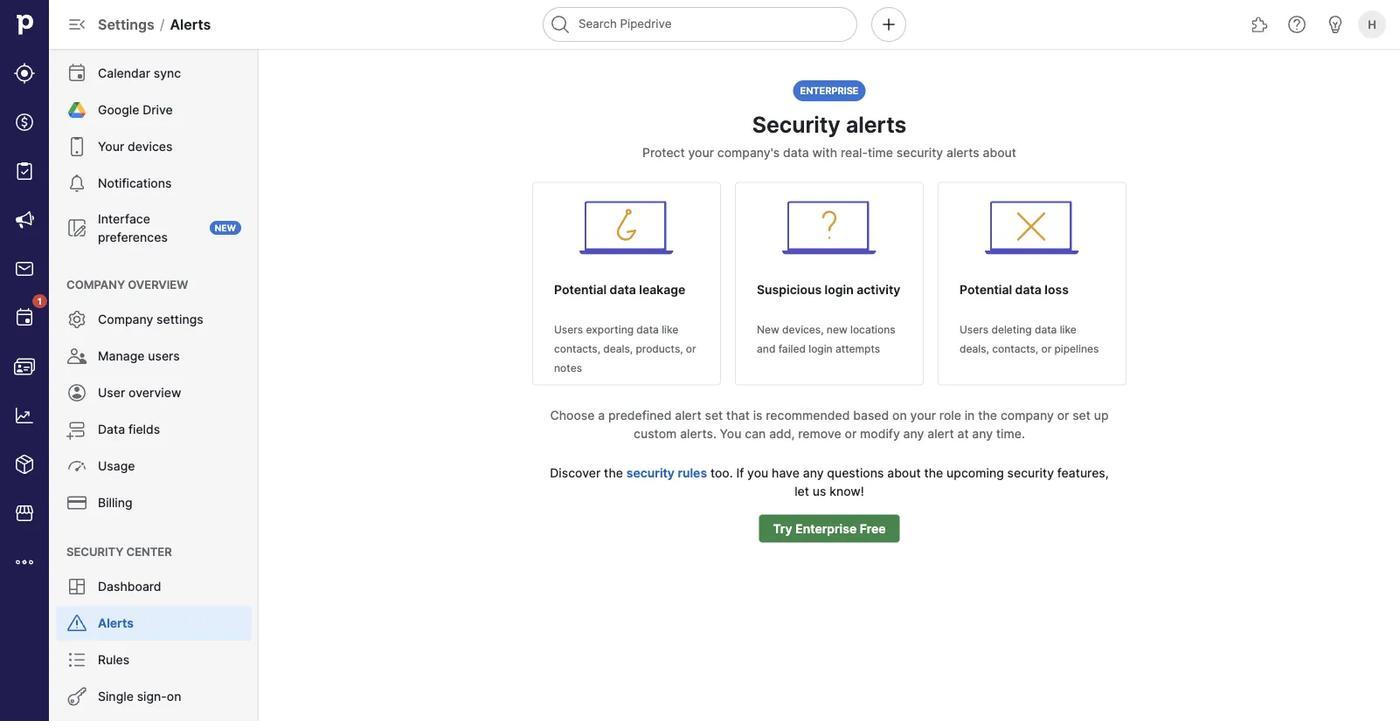 Task type: describe. For each thing, give the bounding box(es) containing it.
overview for company overview
[[128, 278, 188, 291]]

is
[[753, 409, 763, 424]]

security rules link
[[626, 466, 707, 481]]

devices,
[[782, 324, 824, 337]]

data left leakage
[[610, 283, 636, 298]]

color undefined image for billing
[[66, 493, 87, 514]]

google
[[98, 103, 139, 118]]

2 set from the left
[[1073, 409, 1091, 424]]

you
[[720, 427, 742, 442]]

users
[[148, 349, 180, 364]]

features,
[[1057, 466, 1109, 481]]

or inside users deleting data like deals, contacts, or pipelines
[[1041, 343, 1052, 356]]

marketplace image
[[14, 503, 35, 524]]

leads image
[[14, 63, 35, 84]]

data fields link
[[56, 413, 252, 447]]

google drive link
[[56, 93, 252, 128]]

try
[[773, 522, 792, 537]]

h button
[[1355, 7, 1390, 42]]

users for potential data leakage
[[554, 324, 583, 337]]

menu toggle image
[[66, 14, 87, 35]]

security alerts protect your company's data with real-time security alerts about
[[642, 112, 1016, 160]]

0 horizontal spatial alert
[[675, 409, 702, 424]]

discover the security rules too. if you have any questions about the upcoming security features, let us know!
[[550, 466, 1109, 500]]

1
[[38, 296, 42, 307]]

free
[[860, 522, 886, 537]]

devices
[[128, 139, 173, 154]]

locations
[[850, 324, 896, 337]]

0 horizontal spatial security
[[626, 466, 675, 481]]

user
[[98, 386, 125, 401]]

contacts, inside users deleting data like deals, contacts, or pipelines
[[992, 343, 1038, 356]]

alerts link
[[56, 607, 252, 642]]

preferences
[[98, 230, 168, 245]]

choose a predefined alert set that is recommended based on your role in the company or set up custom alerts. you can add, remove or modify any alert at any time.
[[550, 409, 1109, 442]]

login inside new devices, new locations and failed login attempts
[[809, 343, 833, 356]]

a
[[598, 409, 605, 424]]

settings
[[157, 312, 203, 327]]

new for new devices, new locations and failed login attempts
[[757, 324, 779, 337]]

color undefined image for alerts
[[66, 614, 87, 635]]

time
[[868, 146, 893, 160]]

failed
[[778, 343, 806, 356]]

like for loss
[[1060, 324, 1077, 337]]

deals image
[[14, 112, 35, 133]]

manage users
[[98, 349, 180, 364]]

1 horizontal spatial the
[[924, 466, 943, 481]]

h
[[1368, 17, 1376, 31]]

company's
[[717, 146, 780, 160]]

security inside security alerts protect your company's data with real-time security alerts about
[[897, 146, 943, 160]]

too.
[[710, 466, 733, 481]]

let
[[795, 485, 809, 500]]

billing
[[98, 496, 133, 511]]

company for company settings
[[98, 312, 153, 327]]

products,
[[636, 343, 683, 356]]

single sign-on
[[98, 690, 181, 705]]

any inside discover the security rules too. if you have any questions about the upcoming security features, let us know!
[[803, 466, 824, 481]]

data
[[98, 423, 125, 437]]

deals, inside users deleting data like deals, contacts, or pipelines
[[960, 343, 989, 356]]

insights image
[[14, 406, 35, 427]]

more image
[[14, 552, 35, 573]]

suspicious
[[757, 283, 822, 298]]

your inside security alerts protect your company's data with real-time security alerts about
[[688, 146, 714, 160]]

real-
[[841, 146, 868, 160]]

can
[[745, 427, 766, 442]]

2 horizontal spatial any
[[972, 427, 993, 442]]

protect
[[642, 146, 685, 160]]

contacts image
[[14, 357, 35, 378]]

based
[[853, 409, 889, 424]]

modify
[[860, 427, 900, 442]]

Search Pipedrive field
[[543, 7, 857, 42]]

sync
[[154, 66, 181, 81]]

role
[[939, 409, 961, 424]]

settings
[[98, 16, 154, 33]]

upcoming
[[947, 466, 1004, 481]]

notifications link
[[56, 166, 252, 201]]

us
[[813, 485, 826, 500]]

company settings
[[98, 312, 203, 327]]

usage
[[98, 459, 135, 474]]

settings / alerts
[[98, 16, 211, 33]]

your devices
[[98, 139, 173, 154]]

up
[[1094, 409, 1109, 424]]

in
[[965, 409, 975, 424]]

choose
[[550, 409, 595, 424]]

loss
[[1045, 283, 1069, 298]]

suspicious login activity
[[757, 283, 901, 298]]

recommended
[[766, 409, 850, 424]]

alerts inside menu item
[[98, 617, 134, 631]]

color undefined image inside "1" link
[[14, 308, 35, 329]]

users exporting data like contacts, deals, products, or notes
[[554, 324, 696, 375]]

drive
[[143, 103, 173, 118]]

that
[[726, 409, 750, 424]]

dashboard
[[98, 580, 161, 595]]

know!
[[830, 485, 864, 500]]

questions
[[827, 466, 884, 481]]

quick add image
[[878, 14, 899, 35]]

pipelines
[[1054, 343, 1099, 356]]

data fields
[[98, 423, 160, 437]]

or right company
[[1057, 409, 1069, 424]]

add,
[[769, 427, 795, 442]]

users deleting data like deals, contacts, or pipelines
[[960, 324, 1099, 356]]

home image
[[11, 11, 38, 38]]

google drive
[[98, 103, 173, 118]]

notifications
[[98, 176, 172, 191]]

usage link
[[56, 449, 252, 484]]

color undefined image for company settings
[[66, 309, 87, 330]]



Task type: locate. For each thing, give the bounding box(es) containing it.
contacts, down the deleting
[[992, 343, 1038, 356]]

company settings link
[[56, 302, 252, 337]]

1 link
[[5, 295, 47, 337]]

contacts,
[[554, 343, 600, 356], [992, 343, 1038, 356]]

1 users from the left
[[554, 324, 583, 337]]

0 vertical spatial enterprise
[[800, 85, 859, 97]]

menu
[[49, 0, 259, 722]]

0 vertical spatial about
[[983, 146, 1016, 160]]

login
[[825, 283, 854, 298], [809, 343, 833, 356]]

center
[[126, 545, 172, 559]]

users inside users exporting data like contacts, deals, products, or notes
[[554, 324, 583, 337]]

0 horizontal spatial contacts,
[[554, 343, 600, 356]]

0 horizontal spatial alerts
[[846, 112, 907, 138]]

1 horizontal spatial security
[[897, 146, 943, 160]]

user overview link
[[56, 376, 252, 411]]

like for leakage
[[662, 324, 679, 337]]

or
[[686, 343, 696, 356], [1041, 343, 1052, 356], [1057, 409, 1069, 424], [845, 427, 857, 442]]

company
[[1001, 409, 1054, 424]]

the inside choose a predefined alert set that is recommended based on your role in the company or set up custom alerts. you can add, remove or modify any alert at any time.
[[978, 409, 997, 424]]

attempts
[[836, 343, 880, 356]]

1 horizontal spatial users
[[960, 324, 989, 337]]

any
[[903, 427, 924, 442], [972, 427, 993, 442], [803, 466, 824, 481]]

time.
[[996, 427, 1025, 442]]

1 horizontal spatial your
[[910, 409, 936, 424]]

1 vertical spatial alerts
[[98, 617, 134, 631]]

the right discover on the bottom left
[[604, 466, 623, 481]]

if
[[736, 466, 744, 481]]

with
[[812, 146, 837, 160]]

1 horizontal spatial alert
[[927, 427, 954, 442]]

single sign-on link
[[56, 680, 252, 715]]

login down new
[[809, 343, 833, 356]]

projects image
[[14, 161, 35, 182]]

security inside security alerts protect your company's data with real-time security alerts about
[[752, 112, 841, 138]]

at
[[957, 427, 969, 442]]

0 horizontal spatial security
[[66, 545, 124, 559]]

or right products,
[[686, 343, 696, 356]]

like inside users exporting data like contacts, deals, products, or notes
[[662, 324, 679, 337]]

potential data leakage
[[554, 283, 686, 298]]

on up modify
[[892, 409, 907, 424]]

your right protect
[[688, 146, 714, 160]]

0 horizontal spatial like
[[662, 324, 679, 337]]

alert
[[675, 409, 702, 424], [927, 427, 954, 442]]

login left activity
[[825, 283, 854, 298]]

1 vertical spatial new
[[757, 324, 779, 337]]

2 deals, from the left
[[960, 343, 989, 356]]

color undefined image inside company settings link
[[66, 309, 87, 330]]

3 color undefined image from the top
[[66, 420, 87, 440]]

contacts, inside users exporting data like contacts, deals, products, or notes
[[554, 343, 600, 356]]

calendar
[[98, 66, 150, 81]]

new
[[827, 324, 848, 337]]

1 horizontal spatial on
[[892, 409, 907, 424]]

manage
[[98, 349, 145, 364]]

1 color undefined image from the top
[[66, 173, 87, 194]]

color undefined image inside your devices link
[[66, 136, 87, 157]]

menu containing calendar sync
[[49, 0, 259, 722]]

0 vertical spatial company
[[66, 278, 125, 291]]

or down based on the right bottom of page
[[845, 427, 857, 442]]

deals,
[[603, 343, 633, 356], [960, 343, 989, 356]]

enterprise up security alerts protect your company's data with real-time security alerts about
[[800, 85, 859, 97]]

calendar sync
[[98, 66, 181, 81]]

your
[[688, 146, 714, 160], [910, 409, 936, 424]]

1 deals, from the left
[[603, 343, 633, 356]]

interface preferences
[[98, 212, 168, 245]]

any right at
[[972, 427, 993, 442]]

about inside discover the security rules too. if you have any questions about the upcoming security features, let us know!
[[887, 466, 921, 481]]

1 horizontal spatial potential
[[960, 283, 1012, 298]]

set
[[705, 409, 723, 424], [1073, 409, 1091, 424]]

alerts up rules
[[98, 617, 134, 631]]

set left "that"
[[705, 409, 723, 424]]

1 vertical spatial security
[[66, 545, 124, 559]]

color undefined image left rules
[[66, 650, 87, 671]]

leakage
[[639, 283, 686, 298]]

overview inside "link"
[[129, 386, 181, 401]]

1 horizontal spatial alerts
[[947, 146, 980, 160]]

alerts
[[170, 16, 211, 33], [98, 617, 134, 631]]

your inside choose a predefined alert set that is recommended based on your role in the company or set up custom alerts. you can add, remove or modify any alert at any time.
[[910, 409, 936, 424]]

1 vertical spatial alerts
[[947, 146, 980, 160]]

1 horizontal spatial about
[[983, 146, 1016, 160]]

0 horizontal spatial potential
[[554, 283, 607, 298]]

manage users link
[[56, 339, 252, 374]]

color undefined image for single sign-on
[[66, 687, 87, 708]]

contacts, up notes
[[554, 343, 600, 356]]

1 horizontal spatial any
[[903, 427, 924, 442]]

alerts
[[846, 112, 907, 138], [947, 146, 980, 160]]

enterprise inside button
[[795, 522, 857, 537]]

new
[[215, 223, 236, 233], [757, 324, 779, 337]]

new up and
[[757, 324, 779, 337]]

0 horizontal spatial on
[[167, 690, 181, 705]]

menu item
[[49, 19, 259, 54]]

0 horizontal spatial alerts
[[98, 617, 134, 631]]

on down the rules link
[[167, 690, 181, 705]]

color undefined image for data fields
[[66, 420, 87, 440]]

on inside choose a predefined alert set that is recommended based on your role in the company or set up custom alerts. you can add, remove or modify any alert at any time.
[[892, 409, 907, 424]]

0 horizontal spatial new
[[215, 223, 236, 233]]

exporting
[[586, 324, 634, 337]]

user overview
[[98, 386, 181, 401]]

and
[[757, 343, 776, 356]]

1 horizontal spatial alerts
[[170, 16, 211, 33]]

potential up exporting
[[554, 283, 607, 298]]

data left with
[[783, 146, 809, 160]]

security
[[752, 112, 841, 138], [66, 545, 124, 559]]

2 users from the left
[[960, 324, 989, 337]]

security center
[[66, 545, 172, 559]]

0 horizontal spatial about
[[887, 466, 921, 481]]

discover
[[550, 466, 601, 481]]

0 vertical spatial new
[[215, 223, 236, 233]]

2 horizontal spatial security
[[1007, 466, 1054, 481]]

potential for potential data loss
[[960, 283, 1012, 298]]

security for alerts
[[752, 112, 841, 138]]

deals, up in
[[960, 343, 989, 356]]

potential data loss
[[960, 283, 1069, 298]]

color undefined image right projects "icon"
[[66, 173, 87, 194]]

color undefined image for rules
[[66, 650, 87, 671]]

overview for user overview
[[129, 386, 181, 401]]

0 vertical spatial overview
[[128, 278, 188, 291]]

1 set from the left
[[705, 409, 723, 424]]

data inside security alerts protect your company's data with real-time security alerts about
[[783, 146, 809, 160]]

dashboard link
[[56, 570, 252, 605]]

/
[[160, 16, 165, 33]]

data up products,
[[637, 324, 659, 337]]

remove
[[798, 427, 841, 442]]

color undefined image inside user overview "link"
[[66, 383, 87, 404]]

1 vertical spatial login
[[809, 343, 833, 356]]

potential for potential data leakage
[[554, 283, 607, 298]]

color undefined image for your devices
[[66, 136, 87, 157]]

1 contacts, from the left
[[554, 343, 600, 356]]

color undefined image for google drive
[[66, 100, 87, 121]]

alert down role
[[927, 427, 954, 442]]

or inside users exporting data like contacts, deals, products, or notes
[[686, 343, 696, 356]]

color undefined image for interface preferences
[[66, 218, 87, 239]]

set left up
[[1073, 409, 1091, 424]]

color undefined image
[[66, 63, 87, 84], [66, 100, 87, 121], [66, 136, 87, 157], [66, 218, 87, 239], [14, 308, 35, 329], [66, 309, 87, 330], [66, 383, 87, 404], [66, 456, 87, 477], [66, 493, 87, 514], [66, 577, 87, 598], [66, 614, 87, 635], [66, 687, 87, 708]]

any up us
[[803, 466, 824, 481]]

0 horizontal spatial users
[[554, 324, 583, 337]]

1 horizontal spatial security
[[752, 112, 841, 138]]

0 vertical spatial your
[[688, 146, 714, 160]]

rules
[[678, 466, 707, 481]]

deleting
[[991, 324, 1032, 337]]

security down "custom"
[[626, 466, 675, 481]]

1 horizontal spatial deals,
[[960, 343, 989, 356]]

1 like from the left
[[662, 324, 679, 337]]

overview down manage users link
[[129, 386, 181, 401]]

1 horizontal spatial like
[[1060, 324, 1077, 337]]

security up 'dashboard'
[[66, 545, 124, 559]]

color undefined image inside single sign-on link
[[66, 687, 87, 708]]

users up notes
[[554, 324, 583, 337]]

1 horizontal spatial contacts,
[[992, 343, 1038, 356]]

the right in
[[978, 409, 997, 424]]

color undefined image for manage users
[[66, 346, 87, 367]]

security right time
[[897, 146, 943, 160]]

your
[[98, 139, 124, 154]]

0 horizontal spatial set
[[705, 409, 723, 424]]

color undefined image for notifications
[[66, 173, 87, 194]]

activity
[[857, 283, 901, 298]]

color undefined image inside the data fields link
[[66, 420, 87, 440]]

color undefined image for dashboard
[[66, 577, 87, 598]]

sales assistant image
[[1325, 14, 1346, 35]]

campaigns image
[[14, 210, 35, 231]]

security inside menu
[[66, 545, 124, 559]]

1 horizontal spatial set
[[1073, 409, 1091, 424]]

alert up alerts.
[[675, 409, 702, 424]]

1 vertical spatial about
[[887, 466, 921, 481]]

calendar sync link
[[56, 56, 252, 91]]

billing link
[[56, 486, 252, 521]]

1 vertical spatial company
[[98, 312, 153, 327]]

color undefined image inside google drive link
[[66, 100, 87, 121]]

0 horizontal spatial your
[[688, 146, 714, 160]]

security up with
[[752, 112, 841, 138]]

color undefined image left manage
[[66, 346, 87, 367]]

1 menu
[[0, 0, 49, 722]]

enterprise down us
[[795, 522, 857, 537]]

color undefined image inside alerts link
[[66, 614, 87, 635]]

try enterprise free
[[773, 522, 886, 537]]

1 vertical spatial overview
[[129, 386, 181, 401]]

data right the deleting
[[1035, 324, 1057, 337]]

like up products,
[[662, 324, 679, 337]]

quick help image
[[1287, 14, 1308, 35]]

sales inbox image
[[14, 259, 35, 280]]

0 vertical spatial security
[[752, 112, 841, 138]]

1 horizontal spatial new
[[757, 324, 779, 337]]

try enterprise free button
[[759, 515, 900, 543]]

color undefined image inside usage link
[[66, 456, 87, 477]]

like
[[662, 324, 679, 337], [1060, 324, 1077, 337]]

data left loss
[[1015, 283, 1042, 298]]

enterprise
[[800, 85, 859, 97], [795, 522, 857, 537]]

0 vertical spatial login
[[825, 283, 854, 298]]

sign-
[[137, 690, 167, 705]]

deals, down exporting
[[603, 343, 633, 356]]

like up the pipelines
[[1060, 324, 1077, 337]]

0 vertical spatial alerts
[[846, 112, 907, 138]]

data
[[783, 146, 809, 160], [610, 283, 636, 298], [1015, 283, 1042, 298], [637, 324, 659, 337], [1035, 324, 1057, 337]]

overview
[[128, 278, 188, 291], [129, 386, 181, 401]]

company for company overview
[[66, 278, 125, 291]]

color undefined image left data
[[66, 420, 87, 440]]

new inside new devices, new locations and failed login attempts
[[757, 324, 779, 337]]

color undefined image inside notifications link
[[66, 173, 87, 194]]

security down time.
[[1007, 466, 1054, 481]]

users inside users deleting data like deals, contacts, or pipelines
[[960, 324, 989, 337]]

company overview
[[66, 278, 188, 291]]

1 vertical spatial on
[[167, 690, 181, 705]]

company down "preferences" at top
[[66, 278, 125, 291]]

2 potential from the left
[[960, 283, 1012, 298]]

new down notifications link
[[215, 223, 236, 233]]

0 horizontal spatial the
[[604, 466, 623, 481]]

predefined
[[608, 409, 672, 424]]

potential up the deleting
[[960, 283, 1012, 298]]

or left the pipelines
[[1041, 343, 1052, 356]]

1 vertical spatial your
[[910, 409, 936, 424]]

custom
[[634, 427, 677, 442]]

data inside users exporting data like contacts, deals, products, or notes
[[637, 324, 659, 337]]

deals, inside users exporting data like contacts, deals, products, or notes
[[603, 343, 633, 356]]

2 contacts, from the left
[[992, 343, 1038, 356]]

products image
[[14, 454, 35, 475]]

new inside menu
[[215, 223, 236, 233]]

rules link
[[56, 643, 252, 678]]

about inside security alerts protect your company's data with real-time security alerts about
[[983, 146, 1016, 160]]

potential
[[554, 283, 607, 298], [960, 283, 1012, 298]]

alerts menu item
[[49, 607, 259, 642]]

color undefined image inside billing link
[[66, 493, 87, 514]]

on inside menu
[[167, 690, 181, 705]]

0 horizontal spatial any
[[803, 466, 824, 481]]

fields
[[128, 423, 160, 437]]

have
[[772, 466, 800, 481]]

alerts right time
[[947, 146, 980, 160]]

0 vertical spatial on
[[892, 409, 907, 424]]

company down company overview
[[98, 312, 153, 327]]

2 color undefined image from the top
[[66, 346, 87, 367]]

1 potential from the left
[[554, 283, 607, 298]]

overview up company settings link
[[128, 278, 188, 291]]

0 vertical spatial alert
[[675, 409, 702, 424]]

security for center
[[66, 545, 124, 559]]

color undefined image for user overview
[[66, 383, 87, 404]]

color undefined image inside the rules link
[[66, 650, 87, 671]]

color undefined image inside calendar sync link
[[66, 63, 87, 84]]

1 vertical spatial alert
[[927, 427, 954, 442]]

interface
[[98, 212, 150, 226]]

like inside users deleting data like deals, contacts, or pipelines
[[1060, 324, 1077, 337]]

alerts up time
[[846, 112, 907, 138]]

1 vertical spatial enterprise
[[795, 522, 857, 537]]

color undefined image inside manage users link
[[66, 346, 87, 367]]

color undefined image for usage
[[66, 456, 87, 477]]

new for new
[[215, 223, 236, 233]]

2 like from the left
[[1060, 324, 1077, 337]]

new devices, new locations and failed login attempts
[[757, 324, 896, 356]]

about
[[983, 146, 1016, 160], [887, 466, 921, 481]]

alerts right '/'
[[170, 16, 211, 33]]

your left role
[[910, 409, 936, 424]]

color undefined image for calendar sync
[[66, 63, 87, 84]]

the left the upcoming at the right bottom of page
[[924, 466, 943, 481]]

data inside users deleting data like deals, contacts, or pipelines
[[1035, 324, 1057, 337]]

users for potential data loss
[[960, 324, 989, 337]]

color undefined image inside dashboard link
[[66, 577, 87, 598]]

0 horizontal spatial deals,
[[603, 343, 633, 356]]

0 vertical spatial alerts
[[170, 16, 211, 33]]

2 horizontal spatial the
[[978, 409, 997, 424]]

color undefined image
[[66, 173, 87, 194], [66, 346, 87, 367], [66, 420, 87, 440], [66, 650, 87, 671]]

4 color undefined image from the top
[[66, 650, 87, 671]]

users left the deleting
[[960, 324, 989, 337]]

any right modify
[[903, 427, 924, 442]]

you
[[747, 466, 769, 481]]



Task type: vqa. For each thing, say whether or not it's contained in the screenshot.
Security in Security alerts Protect your company's data with real-time security alerts about
yes



